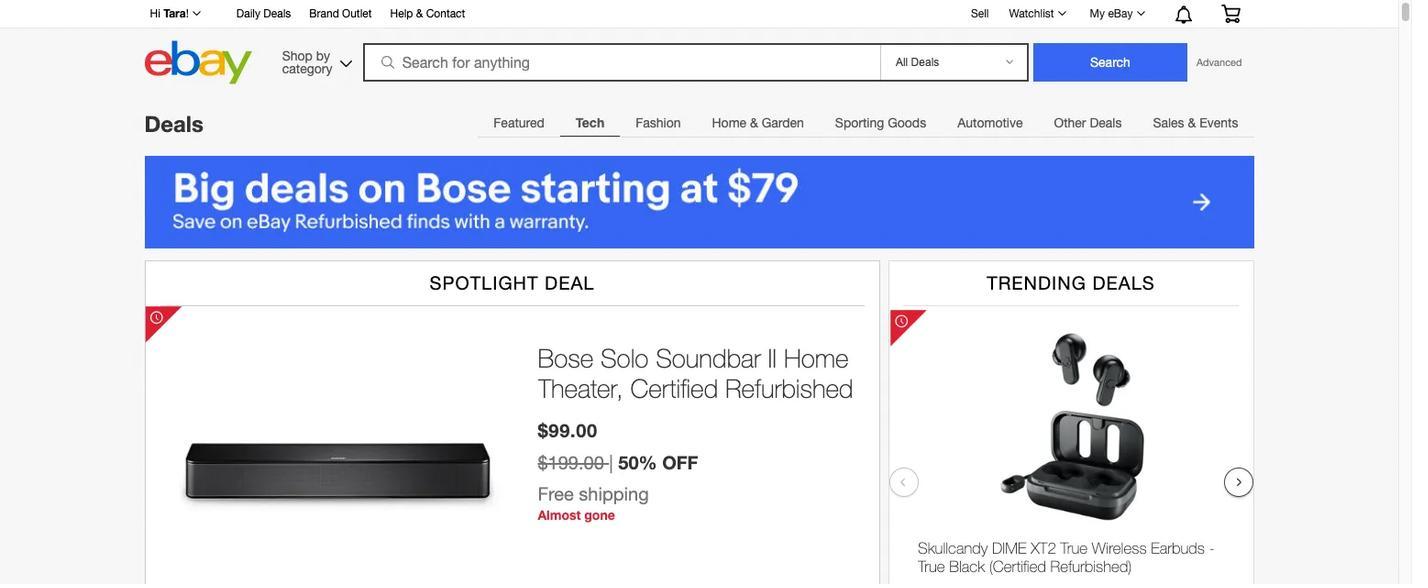 Task type: vqa. For each thing, say whether or not it's contained in the screenshot.
the by at the left top of the page
yes



Task type: locate. For each thing, give the bounding box(es) containing it.
home
[[712, 116, 747, 130], [784, 343, 849, 373]]

None submit
[[1034, 43, 1188, 82]]

automotive link
[[942, 105, 1039, 141]]

true up refurbished)
[[1061, 539, 1088, 558]]

home left garden
[[712, 116, 747, 130]]

sell
[[971, 7, 989, 20]]

true down skullcandy at bottom right
[[918, 558, 945, 576]]

other deals
[[1055, 116, 1122, 130]]

0 vertical spatial home
[[712, 116, 747, 130]]

deals link
[[144, 111, 204, 137]]

deals for daily
[[264, 7, 291, 20]]

advanced
[[1197, 57, 1243, 68]]

deals inside tech menu bar
[[1090, 116, 1122, 130]]

free
[[538, 484, 574, 505]]

& for garden
[[750, 116, 759, 130]]

home & garden
[[712, 116, 804, 130]]

& inside 'home & garden' link
[[750, 116, 759, 130]]

brand outlet
[[309, 7, 372, 20]]

daily deals link
[[236, 5, 291, 25]]

other deals link
[[1039, 105, 1138, 141]]

category
[[282, 61, 333, 76]]

& right the "sales"
[[1189, 116, 1197, 130]]

& left garden
[[750, 116, 759, 130]]

tara
[[163, 6, 186, 20]]

deals
[[264, 7, 291, 20], [144, 111, 204, 137], [1090, 116, 1122, 130], [1093, 272, 1156, 293]]

skullcandy dime xt2 true wireless earbuds - true black (certified refurbished)
[[918, 539, 1215, 576]]

1 vertical spatial true
[[918, 558, 945, 576]]

almost
[[538, 507, 581, 523]]

(certified
[[989, 558, 1046, 576]]

refurbished)
[[1051, 558, 1132, 576]]

deals for trending
[[1093, 272, 1156, 293]]

dime
[[992, 539, 1027, 558]]

fashion
[[636, 116, 681, 130]]

your shopping cart image
[[1221, 5, 1242, 23]]

& inside 'help & contact' link
[[416, 7, 423, 20]]

by
[[316, 48, 330, 63]]

$199.00 | 50% off
[[538, 451, 699, 473]]

& inside sales & events link
[[1189, 116, 1197, 130]]

sales & events link
[[1138, 105, 1255, 141]]

bose
[[538, 343, 594, 373]]

1 horizontal spatial home
[[784, 343, 849, 373]]

sporting goods link
[[820, 105, 942, 141]]

sales & events
[[1154, 116, 1239, 130]]

trending deals
[[987, 272, 1156, 293]]

bose solo soundbar ii home theater, certified refurbished link
[[538, 343, 861, 405]]

bose solo soundbar ii home theater, certified refurbished
[[538, 343, 854, 404]]

featured link
[[478, 105, 560, 141]]

featured
[[494, 116, 545, 130]]

gone
[[585, 507, 615, 523]]

home up refurbished
[[784, 343, 849, 373]]

1 horizontal spatial &
[[750, 116, 759, 130]]

1 vertical spatial home
[[784, 343, 849, 373]]

garden
[[762, 116, 804, 130]]

tech link
[[560, 105, 620, 141]]

0 horizontal spatial home
[[712, 116, 747, 130]]

sporting
[[836, 116, 885, 130]]

big deals on bose starting at $79 save on ebay refurished finds with a warranty. image
[[144, 156, 1255, 248]]

1 horizontal spatial true
[[1061, 539, 1088, 558]]

outlet
[[342, 7, 372, 20]]

contact
[[426, 7, 465, 20]]

sporting goods
[[836, 116, 927, 130]]

& right help
[[416, 7, 423, 20]]

soundbar
[[656, 343, 761, 373]]

goods
[[888, 116, 927, 130]]

deals inside account navigation
[[264, 7, 291, 20]]

0 horizontal spatial true
[[918, 558, 945, 576]]

0 horizontal spatial &
[[416, 7, 423, 20]]

black
[[949, 558, 985, 576]]

home inside 'home & garden' link
[[712, 116, 747, 130]]

&
[[416, 7, 423, 20], [750, 116, 759, 130], [1189, 116, 1197, 130]]

my
[[1090, 7, 1106, 20]]

theater,
[[538, 374, 624, 404]]

true
[[1061, 539, 1088, 558], [918, 558, 945, 576]]

home & garden link
[[697, 105, 820, 141]]

2 horizontal spatial &
[[1189, 116, 1197, 130]]



Task type: describe. For each thing, give the bounding box(es) containing it.
shop
[[282, 48, 313, 63]]

|
[[610, 452, 614, 473]]

help & contact link
[[390, 5, 465, 25]]

shop by category button
[[274, 41, 357, 80]]

refurbished
[[726, 374, 854, 404]]

brand
[[309, 7, 339, 20]]

daily
[[236, 7, 261, 20]]

hi tara !
[[150, 6, 189, 20]]

earbuds
[[1151, 539, 1205, 558]]

account navigation
[[140, 0, 1255, 28]]

sales
[[1154, 116, 1185, 130]]

deals for other
[[1090, 116, 1122, 130]]

$99.00
[[538, 419, 598, 441]]

other
[[1055, 116, 1087, 130]]

shop by category banner
[[140, 0, 1255, 89]]

solo
[[601, 343, 649, 373]]

watchlist link
[[1000, 3, 1075, 25]]

none submit inside shop by category banner
[[1034, 43, 1188, 82]]

sell link
[[963, 7, 998, 20]]

skullcandy dime xt2 true wireless earbuds - true black (certified refurbished) link
[[918, 539, 1227, 581]]

& for contact
[[416, 7, 423, 20]]

trending
[[987, 272, 1087, 293]]

fashion link
[[620, 105, 697, 141]]

free shipping almost gone
[[538, 484, 649, 523]]

wireless
[[1092, 539, 1147, 558]]

events
[[1200, 116, 1239, 130]]

shop by category
[[282, 48, 333, 76]]

tech tab list
[[478, 104, 1255, 141]]

off
[[663, 451, 699, 473]]

help & contact
[[390, 7, 465, 20]]

tech
[[576, 115, 605, 130]]

!
[[186, 7, 189, 20]]

watchlist
[[1010, 7, 1055, 20]]

certified
[[631, 374, 719, 404]]

spotlight deal
[[430, 272, 595, 293]]

50%
[[619, 451, 657, 473]]

brand outlet link
[[309, 5, 372, 25]]

& for events
[[1189, 116, 1197, 130]]

shipping
[[579, 484, 649, 505]]

Search for anything text field
[[366, 45, 877, 80]]

my ebay link
[[1080, 3, 1154, 25]]

ebay
[[1109, 7, 1134, 20]]

skullcandy
[[918, 539, 988, 558]]

daily deals
[[236, 7, 291, 20]]

$199.00
[[538, 452, 604, 473]]

0 vertical spatial true
[[1061, 539, 1088, 558]]

automotive
[[958, 116, 1023, 130]]

ii
[[768, 343, 777, 373]]

my ebay
[[1090, 7, 1134, 20]]

deal
[[545, 272, 595, 293]]

spotlight
[[430, 272, 539, 293]]

home inside "bose solo soundbar ii home theater, certified refurbished"
[[784, 343, 849, 373]]

advanced link
[[1188, 44, 1252, 81]]

hi
[[150, 7, 160, 20]]

xt2
[[1031, 539, 1056, 558]]

help
[[390, 7, 413, 20]]

-
[[1209, 539, 1215, 558]]

tech menu bar
[[478, 104, 1255, 141]]



